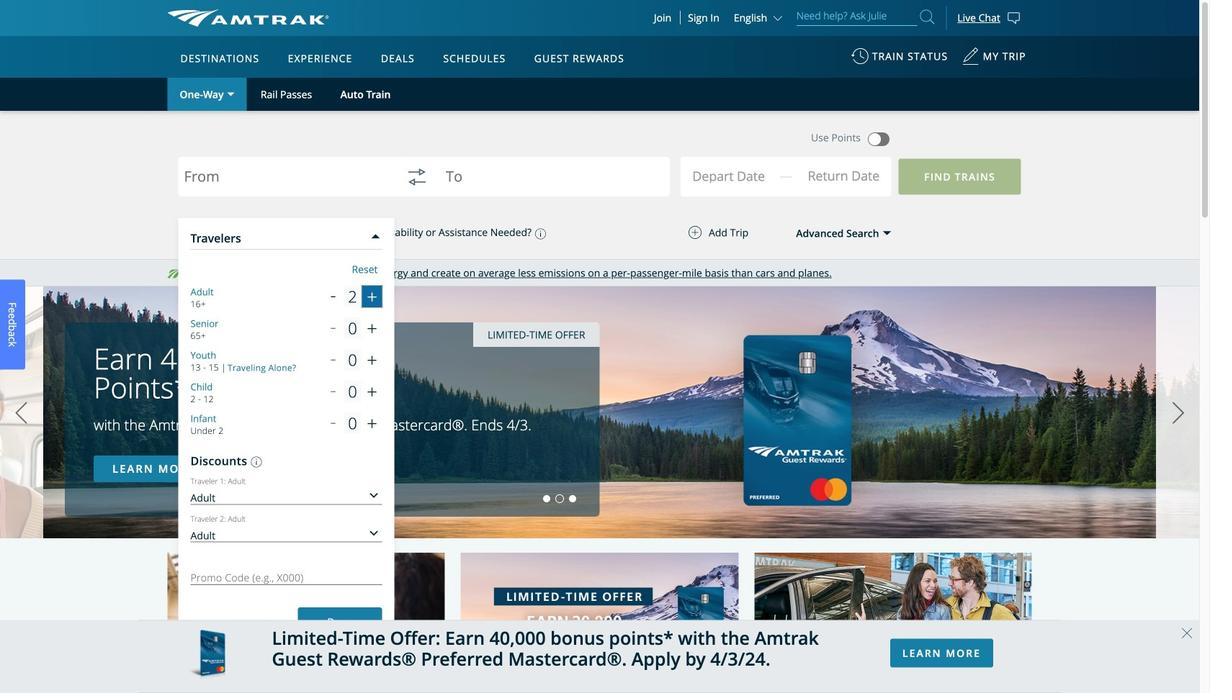 Task type: locate. For each thing, give the bounding box(es) containing it.
more information about accessible travel requests. image
[[532, 229, 546, 239]]

select caret image
[[227, 93, 234, 96]]

Please enter your search item search field
[[796, 7, 917, 26]]

banner
[[0, 0, 1199, 333]]

From text field
[[184, 169, 388, 189]]

slide 1 tab
[[543, 496, 550, 503]]

passenger types and discounts image
[[247, 457, 262, 468]]

none field 'from'
[[184, 160, 388, 207]]

passenger image
[[181, 219, 210, 248]]

To text field
[[446, 169, 650, 189]]

person snaps picture of chicago union station interior image
[[167, 532, 445, 694]]

None field
[[184, 160, 388, 207], [446, 160, 650, 207], [695, 161, 795, 197], [695, 161, 795, 197]]

amtrak image
[[167, 9, 329, 27]]

Add Promo Code text field
[[191, 566, 382, 586]]

application
[[221, 120, 567, 322]]

amtrak guest rewards preferred mastercard image
[[189, 630, 225, 684]]

regions map image
[[221, 120, 567, 322]]

plus icon image
[[689, 226, 701, 239]]



Task type: vqa. For each thing, say whether or not it's contained in the screenshot.
point in the Acela First Class passengers enjoy premium amenities, complimentary onboard food and beverage services and receive privileged access to ClubAcela lounges. Additionally, Amtrak Guest Rewards members earn a 50% qualifying point bonus for Acela First Class travel.
no



Task type: describe. For each thing, give the bounding box(es) containing it.
previous image
[[10, 396, 32, 432]]

none field to
[[446, 160, 650, 207]]

switch departure and arrival stations. image
[[400, 160, 434, 194]]

search icon image
[[920, 7, 934, 27]]

slide 3 tab
[[569, 496, 576, 503]]

amtrak sustains leaf icon image
[[167, 270, 182, 279]]

choose a slide to display tab list
[[0, 496, 579, 503]]

close image
[[371, 234, 380, 239]]

slide 2 tab
[[556, 496, 563, 503]]

amtrak credit card image
[[461, 532, 739, 694]]

open image
[[883, 231, 891, 236]]

next image
[[1168, 396, 1189, 432]]



